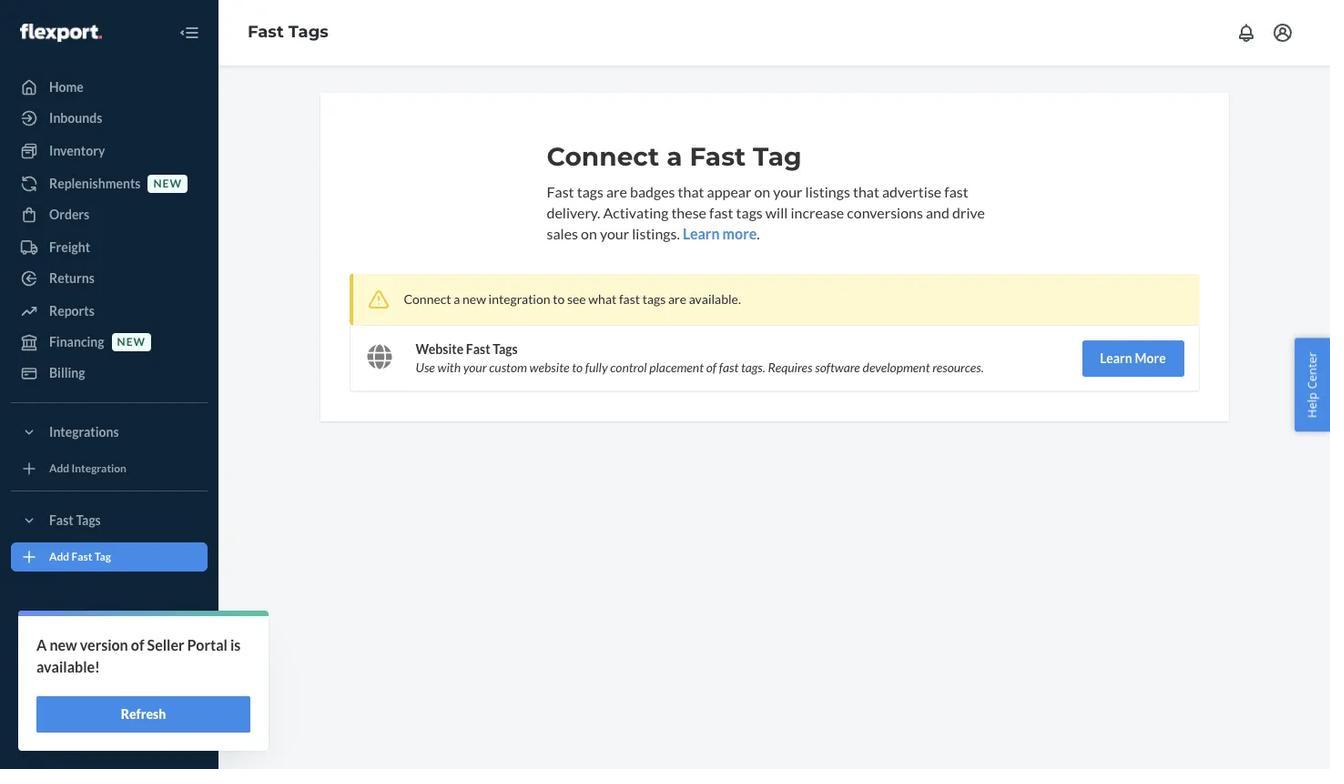 Task type: locate. For each thing, give the bounding box(es) containing it.
that up conversions
[[853, 183, 880, 200]]

1 horizontal spatial fast tags
[[248, 22, 329, 42]]

center
[[1304, 352, 1321, 389], [79, 694, 118, 709]]

2 horizontal spatial tags
[[493, 341, 518, 357]]

fast inside fast tags are badges that appear on your listings that advertise fast delivery. activating these fast tags will increase conversions and drive sales on your listings.
[[547, 183, 574, 200]]

to
[[553, 291, 565, 306], [572, 359, 583, 375], [75, 663, 87, 678]]

feedback
[[78, 725, 132, 740]]

1 horizontal spatial of
[[706, 359, 717, 375]]

new inside a new version of seller portal is available!
[[50, 637, 77, 654]]

connect a fast tag
[[547, 141, 802, 172]]

help center button
[[1295, 338, 1330, 431]]

refresh button
[[36, 697, 250, 733]]

flexport logo image
[[20, 23, 102, 42]]

fast down fast tags dropdown button
[[71, 550, 92, 564]]

a
[[667, 141, 682, 172], [454, 291, 460, 306]]

0 horizontal spatial of
[[131, 637, 144, 654]]

orders link
[[11, 200, 208, 229]]

1 vertical spatial on
[[581, 225, 597, 242]]

1 vertical spatial a
[[454, 291, 460, 306]]

0 horizontal spatial on
[[581, 225, 597, 242]]

with
[[438, 359, 461, 375]]

1 vertical spatial help center
[[49, 694, 118, 709]]

0 horizontal spatial your
[[463, 359, 487, 375]]

to left see
[[553, 291, 565, 306]]

1 horizontal spatial connect
[[547, 141, 660, 172]]

will
[[766, 204, 788, 221]]

fast tags inside dropdown button
[[49, 513, 101, 528]]

1 vertical spatial to
[[572, 359, 583, 375]]

0 horizontal spatial help
[[49, 694, 76, 709]]

talk to support
[[49, 663, 135, 678]]

listings.
[[632, 225, 680, 242]]

of left seller
[[131, 637, 144, 654]]

freight
[[49, 239, 90, 255]]

to inside website fast tags use with your custom website to fully control placement of fast tags. requires software development resources.
[[572, 359, 583, 375]]

that
[[678, 183, 704, 200], [853, 183, 880, 200]]

0 horizontal spatial tags
[[76, 513, 101, 528]]

tags
[[289, 22, 329, 42], [493, 341, 518, 357], [76, 513, 101, 528]]

help
[[1304, 392, 1321, 418], [49, 694, 76, 709]]

reports link
[[11, 297, 208, 326]]

1 horizontal spatial tags
[[643, 291, 666, 306]]

on
[[754, 183, 771, 200], [581, 225, 597, 242]]

more
[[723, 225, 757, 242]]

0 horizontal spatial are
[[606, 183, 627, 200]]

integrations button
[[11, 418, 208, 447]]

0 horizontal spatial learn
[[683, 225, 720, 242]]

fast up 'drive'
[[945, 183, 969, 200]]

fast
[[248, 22, 284, 42], [690, 141, 746, 172], [547, 183, 574, 200], [466, 341, 490, 357], [49, 513, 74, 528], [71, 550, 92, 564]]

add left integration
[[49, 462, 69, 476]]

a
[[36, 637, 47, 654]]

a for new
[[454, 291, 460, 306]]

tag
[[753, 141, 802, 172], [94, 550, 111, 564]]

1 vertical spatial learn
[[1100, 350, 1133, 366]]

learn more button
[[1082, 340, 1184, 377]]

are up activating
[[606, 183, 627, 200]]

1 vertical spatial center
[[79, 694, 118, 709]]

0 vertical spatial center
[[1304, 352, 1321, 389]]

open notifications image
[[1236, 22, 1258, 44]]

replenishments
[[49, 176, 141, 191]]

0 horizontal spatial that
[[678, 183, 704, 200]]

learn more .
[[683, 225, 760, 242]]

add for add integration
[[49, 462, 69, 476]]

add down fast tags dropdown button
[[49, 550, 69, 564]]

fast up add fast tag
[[49, 513, 74, 528]]

1 vertical spatial add
[[49, 550, 69, 564]]

0 vertical spatial connect
[[547, 141, 660, 172]]

delivery.
[[547, 204, 600, 221]]

0 vertical spatial on
[[754, 183, 771, 200]]

advertise
[[882, 183, 942, 200]]

to right talk
[[75, 663, 87, 678]]

1 add from the top
[[49, 462, 69, 476]]

0 horizontal spatial connect
[[404, 291, 451, 306]]

learn
[[683, 225, 720, 242], [1100, 350, 1133, 366]]

see
[[567, 291, 586, 306]]

and
[[926, 204, 950, 221]]

0 vertical spatial tags
[[289, 22, 329, 42]]

refresh
[[121, 707, 166, 722]]

0 vertical spatial of
[[706, 359, 717, 375]]

.
[[757, 225, 760, 242]]

inbounds
[[49, 110, 102, 126]]

a up badges
[[667, 141, 682, 172]]

fast
[[945, 183, 969, 200], [709, 204, 734, 221], [619, 291, 640, 306], [719, 359, 739, 375]]

settings
[[49, 632, 96, 647]]

tags inside dropdown button
[[76, 513, 101, 528]]

control
[[610, 359, 647, 375]]

tags up the '.'
[[736, 204, 763, 221]]

2 horizontal spatial tags
[[736, 204, 763, 221]]

version
[[80, 637, 128, 654]]

new
[[153, 177, 182, 191], [463, 291, 486, 306], [117, 335, 146, 349], [50, 637, 77, 654]]

add
[[49, 462, 69, 476], [49, 550, 69, 564]]

help center
[[1304, 352, 1321, 418], [49, 694, 118, 709]]

connect for connect a fast tag
[[547, 141, 660, 172]]

a up the 'website'
[[454, 291, 460, 306]]

add for add fast tag
[[49, 550, 69, 564]]

tags.
[[741, 359, 766, 375]]

fast up the custom
[[466, 341, 490, 357]]

1 that from the left
[[678, 183, 704, 200]]

1 horizontal spatial your
[[600, 225, 629, 242]]

to left fully
[[572, 359, 583, 375]]

of
[[706, 359, 717, 375], [131, 637, 144, 654]]

1 vertical spatial tag
[[94, 550, 111, 564]]

fast tags
[[248, 22, 329, 42], [49, 513, 101, 528]]

1 vertical spatial tags
[[736, 204, 763, 221]]

are left available.
[[668, 291, 687, 306]]

your inside website fast tags use with your custom website to fully control placement of fast tags. requires software development resources.
[[463, 359, 487, 375]]

center inside button
[[1304, 352, 1321, 389]]

0 vertical spatial your
[[773, 183, 803, 200]]

fast up delivery.
[[547, 183, 574, 200]]

your right with
[[463, 359, 487, 375]]

1 horizontal spatial a
[[667, 141, 682, 172]]

1 horizontal spatial help
[[1304, 392, 1321, 418]]

resources.
[[933, 359, 984, 375]]

appear
[[707, 183, 752, 200]]

2 vertical spatial tags
[[76, 513, 101, 528]]

1 vertical spatial of
[[131, 637, 144, 654]]

fully
[[585, 359, 608, 375]]

0 horizontal spatial tag
[[94, 550, 111, 564]]

learn more
[[1100, 350, 1166, 366]]

website
[[530, 359, 570, 375]]

add fast tag
[[49, 550, 111, 564]]

fast inside website fast tags use with your custom website to fully control placement of fast tags. requires software development resources.
[[719, 359, 739, 375]]

website
[[416, 341, 464, 357]]

1 vertical spatial tags
[[493, 341, 518, 357]]

0 vertical spatial learn
[[683, 225, 720, 242]]

1 horizontal spatial center
[[1304, 352, 1321, 389]]

1 vertical spatial fast tags
[[49, 513, 101, 528]]

0 vertical spatial tag
[[753, 141, 802, 172]]

your up the will
[[773, 183, 803, 200]]

learn inside learn more button
[[1100, 350, 1133, 366]]

home link
[[11, 73, 208, 102]]

are
[[606, 183, 627, 200], [668, 291, 687, 306]]

tag up the will
[[753, 141, 802, 172]]

connect
[[547, 141, 660, 172], [404, 291, 451, 306]]

returns link
[[11, 264, 208, 293]]

learn left more
[[1100, 350, 1133, 366]]

1 horizontal spatial that
[[853, 183, 880, 200]]

0 horizontal spatial fast tags
[[49, 513, 101, 528]]

1 horizontal spatial on
[[754, 183, 771, 200]]

0 horizontal spatial a
[[454, 291, 460, 306]]

2 add from the top
[[49, 550, 69, 564]]

connect up badges
[[547, 141, 660, 172]]

tags
[[577, 183, 604, 200], [736, 204, 763, 221], [643, 291, 666, 306]]

0 horizontal spatial tags
[[577, 183, 604, 200]]

on down delivery.
[[581, 225, 597, 242]]

2 vertical spatial your
[[463, 359, 487, 375]]

drive
[[953, 204, 985, 221]]

what
[[589, 291, 617, 306]]

connect up the 'website'
[[404, 291, 451, 306]]

1 horizontal spatial to
[[553, 291, 565, 306]]

2 horizontal spatial to
[[572, 359, 583, 375]]

fast left tags.
[[719, 359, 739, 375]]

fast up the learn more .
[[709, 204, 734, 221]]

of right "placement"
[[706, 359, 717, 375]]

that up "these"
[[678, 183, 704, 200]]

website fast tags use with your custom website to fully control placement of fast tags. requires software development resources.
[[416, 341, 984, 375]]

0 vertical spatial add
[[49, 462, 69, 476]]

tags right what
[[643, 291, 666, 306]]

2 horizontal spatial your
[[773, 183, 803, 200]]

0 vertical spatial fast tags
[[248, 22, 329, 42]]

1 horizontal spatial help center
[[1304, 352, 1321, 418]]

a for fast
[[667, 141, 682, 172]]

1 vertical spatial are
[[668, 291, 687, 306]]

help center link
[[11, 688, 208, 717]]

a new version of seller portal is available!
[[36, 637, 241, 676]]

0 vertical spatial are
[[606, 183, 627, 200]]

0 vertical spatial help center
[[1304, 352, 1321, 418]]

0 vertical spatial a
[[667, 141, 682, 172]]

on up the will
[[754, 183, 771, 200]]

1 horizontal spatial learn
[[1100, 350, 1133, 366]]

financing
[[49, 334, 104, 350]]

tag down fast tags dropdown button
[[94, 550, 111, 564]]

your down activating
[[600, 225, 629, 242]]

0 vertical spatial help
[[1304, 392, 1321, 418]]

2 vertical spatial to
[[75, 663, 87, 678]]

new up orders link
[[153, 177, 182, 191]]

1 vertical spatial connect
[[404, 291, 451, 306]]

tags up delivery.
[[577, 183, 604, 200]]

learn down "these"
[[683, 225, 720, 242]]

0 horizontal spatial to
[[75, 663, 87, 678]]

new right a
[[50, 637, 77, 654]]



Task type: describe. For each thing, give the bounding box(es) containing it.
fast inside website fast tags use with your custom website to fully control placement of fast tags. requires software development resources.
[[466, 341, 490, 357]]

activating
[[603, 204, 669, 221]]

0 vertical spatial tags
[[577, 183, 604, 200]]

1 vertical spatial help
[[49, 694, 76, 709]]

2 vertical spatial tags
[[643, 291, 666, 306]]

integration
[[489, 291, 550, 306]]

open account menu image
[[1272, 22, 1294, 44]]

help inside button
[[1304, 392, 1321, 418]]

home
[[49, 79, 84, 95]]

connect a new integration to see what fast tags are available.
[[404, 291, 741, 306]]

give feedback button
[[11, 718, 208, 748]]

learn more button
[[683, 224, 757, 245]]

learn for learn more
[[1100, 350, 1133, 366]]

support
[[89, 663, 135, 678]]

inbounds link
[[11, 104, 208, 133]]

software
[[815, 359, 860, 375]]

these
[[671, 204, 707, 221]]

development
[[863, 359, 930, 375]]

fast tags link
[[248, 22, 329, 42]]

increase
[[791, 204, 844, 221]]

globe image
[[367, 344, 392, 369]]

new down reports 'link'
[[117, 335, 146, 349]]

1 vertical spatial your
[[600, 225, 629, 242]]

billing
[[49, 365, 85, 381]]

fast tags are badges that appear on your listings that advertise fast delivery. activating these fast tags will increase conversions and drive sales on your listings.
[[547, 183, 985, 242]]

1 horizontal spatial tag
[[753, 141, 802, 172]]

reports
[[49, 303, 95, 319]]

0 horizontal spatial center
[[79, 694, 118, 709]]

give feedback
[[49, 725, 132, 740]]

returns
[[49, 270, 95, 286]]

talk to support button
[[11, 657, 208, 686]]

sales
[[547, 225, 578, 242]]

conversions
[[847, 204, 923, 221]]

portal
[[187, 637, 228, 654]]

fast right what
[[619, 291, 640, 306]]

of inside a new version of seller portal is available!
[[131, 637, 144, 654]]

talk
[[49, 663, 72, 678]]

fast tags button
[[11, 506, 208, 535]]

new left integration
[[463, 291, 486, 306]]

custom
[[489, 359, 527, 375]]

use
[[416, 359, 435, 375]]

placement
[[649, 359, 704, 375]]

inventory link
[[11, 137, 208, 166]]

badges
[[630, 183, 675, 200]]

available!
[[36, 658, 100, 676]]

billing link
[[11, 359, 208, 388]]

freight link
[[11, 233, 208, 262]]

2 that from the left
[[853, 183, 880, 200]]

settings link
[[11, 626, 208, 655]]

add integration link
[[11, 454, 208, 484]]

add fast tag link
[[11, 543, 208, 572]]

add integration
[[49, 462, 127, 476]]

requires
[[768, 359, 813, 375]]

available.
[[689, 291, 741, 306]]

0 horizontal spatial help center
[[49, 694, 118, 709]]

0 vertical spatial to
[[553, 291, 565, 306]]

give
[[49, 725, 75, 740]]

integration
[[71, 462, 127, 476]]

connect for connect a new integration to see what fast tags are available.
[[404, 291, 451, 306]]

is
[[230, 637, 241, 654]]

learn for learn more .
[[683, 225, 720, 242]]

more
[[1135, 350, 1166, 366]]

1 horizontal spatial tags
[[289, 22, 329, 42]]

inventory
[[49, 143, 105, 158]]

close navigation image
[[178, 22, 200, 44]]

1 horizontal spatial are
[[668, 291, 687, 306]]

seller
[[147, 637, 184, 654]]

fast right close navigation image
[[248, 22, 284, 42]]

help center inside button
[[1304, 352, 1321, 418]]

orders
[[49, 207, 89, 222]]

integrations
[[49, 424, 119, 440]]

tags inside website fast tags use with your custom website to fully control placement of fast tags. requires software development resources.
[[493, 341, 518, 357]]

listings
[[806, 183, 850, 200]]

of inside website fast tags use with your custom website to fully control placement of fast tags. requires software development resources.
[[706, 359, 717, 375]]

fast inside dropdown button
[[49, 513, 74, 528]]

fast up appear
[[690, 141, 746, 172]]

to inside button
[[75, 663, 87, 678]]

are inside fast tags are badges that appear on your listings that advertise fast delivery. activating these fast tags will increase conversions and drive sales on your listings.
[[606, 183, 627, 200]]



Task type: vqa. For each thing, say whether or not it's contained in the screenshot.
'PEN' image
no



